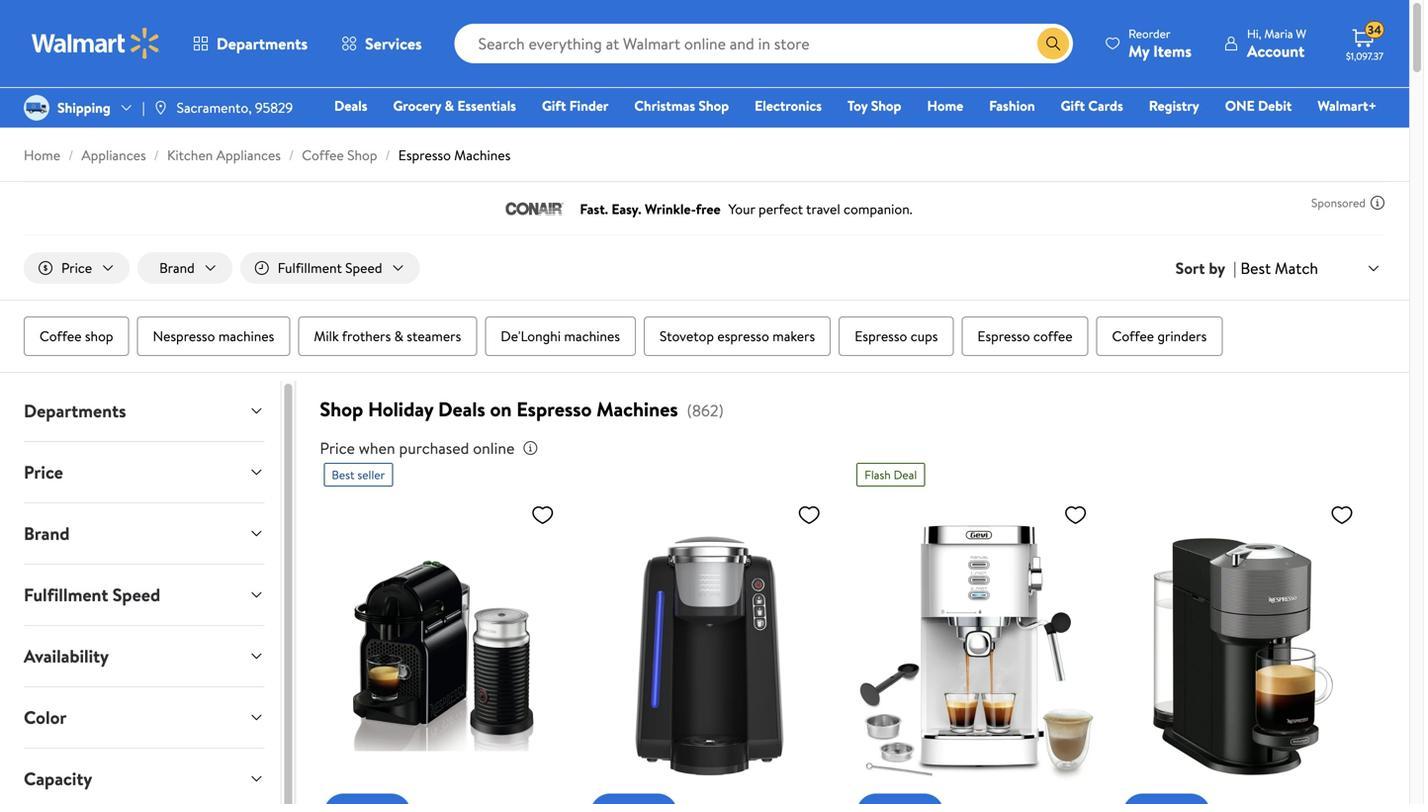 Task type: locate. For each thing, give the bounding box(es) containing it.
0 horizontal spatial fulfillment speed
[[24, 583, 160, 608]]

0 vertical spatial price
[[61, 258, 92, 278]]

0 vertical spatial best
[[1241, 257, 1272, 279]]

0 vertical spatial fulfillment speed
[[278, 258, 382, 278]]

0 vertical spatial home
[[928, 96, 964, 115]]

gift for gift finder
[[542, 96, 566, 115]]

2 horizontal spatial coffee
[[1113, 327, 1155, 346]]

services
[[365, 33, 422, 54]]

1 horizontal spatial coffee
[[302, 145, 344, 165]]

1 vertical spatial deals
[[438, 395, 486, 423]]

coffee
[[1034, 327, 1073, 346]]

gevi espresso machine 20 bar automatic coffee maker with milk frother wand, 40.58 oz, new condition image
[[857, 495, 1096, 804]]

2 appliances from the left
[[216, 145, 281, 165]]

espresso left coffee
[[978, 327, 1031, 346]]

deals left on on the left of the page
[[438, 395, 486, 423]]

add to favorites list, gevi espresso machine 20 bar automatic coffee maker with milk frother wand, 40.58 oz, new condition image
[[1064, 503, 1088, 528]]

home link down shipping
[[24, 145, 60, 165]]

milk frothers & steamers link
[[298, 317, 477, 356]]

best for best seller
[[332, 467, 355, 483]]

0 horizontal spatial speed
[[113, 583, 160, 608]]

1 vertical spatial best
[[332, 467, 355, 483]]

/ left coffee shop link
[[289, 145, 294, 165]]

fulfillment speed tab
[[8, 565, 280, 625]]

stovetop espresso makers
[[660, 327, 816, 346]]

1 horizontal spatial departments
[[217, 33, 308, 54]]

stovetop espresso makers link
[[644, 317, 831, 356]]

home left fashion at the top of page
[[928, 96, 964, 115]]

 image
[[153, 100, 169, 116]]

price inside 'sort and filter section' element
[[61, 258, 92, 278]]

espresso left cups
[[855, 327, 908, 346]]

fulfillment speed up the availability
[[24, 583, 160, 608]]

| up appliances link
[[142, 98, 145, 117]]

fulfillment up milk
[[278, 258, 342, 278]]

0 horizontal spatial departments
[[24, 399, 126, 424]]

0 vertical spatial departments button
[[176, 20, 325, 67]]

milk
[[314, 327, 339, 346]]

shop right toy
[[871, 96, 902, 115]]

brand inside 'sort and filter section' element
[[159, 258, 195, 278]]

speed up frothers
[[345, 258, 382, 278]]

appliances
[[82, 145, 146, 165], [216, 145, 281, 165]]

/ left appliances link
[[68, 145, 74, 165]]

departments inside departments tab
[[24, 399, 126, 424]]

1 horizontal spatial gift
[[1061, 96, 1086, 115]]

1 horizontal spatial speed
[[345, 258, 382, 278]]

2 gift from the left
[[1061, 96, 1086, 115]]

/
[[68, 145, 74, 165], [154, 145, 159, 165], [289, 145, 294, 165], [385, 145, 391, 165]]

1 vertical spatial home link
[[24, 145, 60, 165]]

1 appliances from the left
[[82, 145, 146, 165]]

/ left kitchen
[[154, 145, 159, 165]]

on
[[490, 395, 512, 423]]

milk frothers & steamers
[[314, 327, 461, 346]]

1 vertical spatial fulfillment
[[24, 583, 108, 608]]

fulfillment speed inside 'sort and filter section' element
[[278, 258, 382, 278]]

de'longhi
[[501, 327, 561, 346]]

1 horizontal spatial best
[[1241, 257, 1272, 279]]

1 / from the left
[[68, 145, 74, 165]]

machines down essentials
[[454, 145, 511, 165]]

one debit link
[[1217, 95, 1302, 116]]

1 vertical spatial speed
[[113, 583, 160, 608]]

legal information image
[[523, 440, 539, 456]]

espresso down grocery
[[399, 145, 451, 165]]

0 vertical spatial |
[[142, 98, 145, 117]]

departments up 95829
[[217, 33, 308, 54]]

fulfillment speed button up milk
[[240, 252, 420, 284]]

& right grocery
[[445, 96, 454, 115]]

0 vertical spatial fulfillment
[[278, 258, 342, 278]]

1 horizontal spatial home
[[928, 96, 964, 115]]

price button up the 'coffee shop'
[[24, 252, 130, 284]]

0 horizontal spatial home
[[24, 145, 60, 165]]

0 horizontal spatial machines
[[218, 327, 274, 346]]

toy shop
[[848, 96, 902, 115]]

1 vertical spatial departments
[[24, 399, 126, 424]]

1 vertical spatial brand
[[24, 522, 70, 546]]

essentials
[[458, 96, 516, 115]]

0 horizontal spatial coffee
[[40, 327, 82, 346]]

0 horizontal spatial fulfillment
[[24, 583, 108, 608]]

reorder my items
[[1129, 25, 1192, 62]]

1 gift from the left
[[542, 96, 566, 115]]

walmart+ link
[[1309, 95, 1386, 116]]

departments down coffee shop link
[[24, 399, 126, 424]]

fulfillment speed up milk
[[278, 258, 382, 278]]

deals up coffee shop link
[[334, 96, 368, 115]]

0 vertical spatial brand
[[159, 258, 195, 278]]

1 horizontal spatial appliances
[[216, 145, 281, 165]]

deals
[[334, 96, 368, 115], [438, 395, 486, 423]]

registry link
[[1141, 95, 1209, 116]]

my
[[1129, 40, 1150, 62]]

34
[[1369, 21, 1382, 38]]

nespresso machines
[[153, 327, 274, 346]]

home down shipping
[[24, 145, 60, 165]]

1 vertical spatial price button
[[8, 442, 280, 503]]

gift left cards on the top of the page
[[1061, 96, 1086, 115]]

0 horizontal spatial gift
[[542, 96, 566, 115]]

makers
[[773, 327, 816, 346]]

shop down 'deals' link
[[347, 145, 377, 165]]

kitchen appliances link
[[167, 145, 281, 165]]

1 horizontal spatial brand
[[159, 258, 195, 278]]

best inside dropdown button
[[1241, 257, 1272, 279]]

best match button
[[1237, 255, 1386, 281]]

shop
[[699, 96, 729, 115], [871, 96, 902, 115], [347, 145, 377, 165], [320, 395, 363, 423]]

1 horizontal spatial fulfillment
[[278, 258, 342, 278]]

gift finder
[[542, 96, 609, 115]]

walmart image
[[32, 28, 160, 59]]

seller
[[358, 467, 385, 483]]

deals link
[[326, 95, 376, 116]]

machines right nespresso
[[218, 327, 274, 346]]

fulfillment speed button
[[240, 252, 420, 284], [8, 565, 280, 625]]

add to favorites list, javapod k cup coffee maker and single serve brewer, reusable pod capsule with integrated mesh strainer, refillable or in-line water for home kitchen or commercial use, black image
[[798, 503, 821, 528]]

best right the by
[[1241, 257, 1272, 279]]

coffee grinders link
[[1097, 317, 1223, 356]]

nespresso
[[153, 327, 215, 346]]

registry
[[1150, 96, 1200, 115]]

0 vertical spatial fulfillment speed button
[[240, 252, 420, 284]]

grocery & essentials
[[393, 96, 516, 115]]

color tab
[[8, 688, 280, 748]]

stovetop
[[660, 327, 714, 346]]

1 vertical spatial fulfillment speed
[[24, 583, 160, 608]]

espresso coffee link
[[962, 317, 1089, 356]]

speed up availability "dropdown button"
[[113, 583, 160, 608]]

1 vertical spatial brand button
[[8, 504, 280, 564]]

0 vertical spatial &
[[445, 96, 454, 115]]

flash deal
[[865, 467, 918, 483]]

price inside tab
[[24, 460, 63, 485]]

fulfillment
[[278, 258, 342, 278], [24, 583, 108, 608]]

0 vertical spatial speed
[[345, 258, 382, 278]]

home link
[[919, 95, 973, 116], [24, 145, 60, 165]]

price when purchased online
[[320, 437, 515, 459]]

0 horizontal spatial best
[[332, 467, 355, 483]]

cards
[[1089, 96, 1124, 115]]

departments
[[217, 33, 308, 54], [24, 399, 126, 424]]

0 horizontal spatial appliances
[[82, 145, 146, 165]]

ad disclaimer and feedback image
[[1370, 195, 1386, 211]]

0 horizontal spatial brand
[[24, 522, 70, 546]]

fulfillment speed inside "tab"
[[24, 583, 160, 608]]

shop inside christmas shop link
[[699, 96, 729, 115]]

w
[[1297, 25, 1307, 42]]

gift inside "link"
[[542, 96, 566, 115]]

match
[[1275, 257, 1319, 279]]

coffee shop link
[[24, 317, 129, 356]]

departments button up sacramento, 95829
[[176, 20, 325, 67]]

1 machines from the left
[[218, 327, 274, 346]]

machines for de'longhi machines
[[564, 327, 620, 346]]

1 horizontal spatial machines
[[564, 327, 620, 346]]

coffee down 'deals' link
[[302, 145, 344, 165]]

best left seller at the bottom of the page
[[332, 467, 355, 483]]

home link left fashion at the top of page
[[919, 95, 973, 116]]

brand button up fulfillment speed "tab"
[[8, 504, 280, 564]]

brand inside tab
[[24, 522, 70, 546]]

Walmart Site-Wide search field
[[455, 24, 1074, 63]]

1 horizontal spatial home link
[[919, 95, 973, 116]]

fashion link
[[981, 95, 1045, 116]]

0 vertical spatial machines
[[454, 145, 511, 165]]

/ right coffee shop link
[[385, 145, 391, 165]]

search icon image
[[1046, 36, 1062, 51]]

hi, maria w account
[[1248, 25, 1307, 62]]

cups
[[911, 327, 938, 346]]

| right the by
[[1234, 257, 1237, 279]]

best match
[[1241, 257, 1319, 279]]

brand button up nespresso
[[138, 252, 232, 284]]

machines for nespresso machines
[[218, 327, 274, 346]]

2 vertical spatial price
[[24, 460, 63, 485]]

coffee
[[302, 145, 344, 165], [40, 327, 82, 346], [1113, 327, 1155, 346]]

1 horizontal spatial machines
[[597, 395, 678, 423]]

best
[[1241, 257, 1272, 279], [332, 467, 355, 483]]

1 vertical spatial fulfillment speed button
[[8, 565, 280, 625]]

maria
[[1265, 25, 1294, 42]]

 image
[[24, 95, 49, 121]]

0 horizontal spatial deals
[[334, 96, 368, 115]]

1 horizontal spatial |
[[1234, 257, 1237, 279]]

appliances down sacramento, 95829
[[216, 145, 281, 165]]

frothers
[[342, 327, 391, 346]]

fulfillment speed button up availability "dropdown button"
[[8, 565, 280, 625]]

gift
[[542, 96, 566, 115], [1061, 96, 1086, 115]]

fulfillment inside 'sort and filter section' element
[[278, 258, 342, 278]]

speed
[[345, 258, 382, 278], [113, 583, 160, 608]]

sort
[[1176, 257, 1206, 279]]

home
[[928, 96, 964, 115], [24, 145, 60, 165]]

machines left (862)
[[597, 395, 678, 423]]

price button
[[24, 252, 130, 284], [8, 442, 280, 503]]

1 vertical spatial &
[[394, 327, 404, 346]]

reorder
[[1129, 25, 1171, 42]]

1 vertical spatial home
[[24, 145, 60, 165]]

fulfillment up the availability
[[24, 583, 108, 608]]

brand button
[[138, 252, 232, 284], [8, 504, 280, 564]]

fulfillment inside "tab"
[[24, 583, 108, 608]]

add to favorites list, de'longhi 19 bar, espresso machine image
[[531, 503, 555, 528]]

price button down departments tab
[[8, 442, 280, 503]]

machines
[[218, 327, 274, 346], [564, 327, 620, 346]]

appliances down shipping
[[82, 145, 146, 165]]

gift cards link
[[1052, 95, 1133, 116]]

gift left the finder
[[542, 96, 566, 115]]

1 horizontal spatial fulfillment speed
[[278, 258, 382, 278]]

purchased
[[399, 437, 469, 459]]

1 vertical spatial |
[[1234, 257, 1237, 279]]

coffee left shop
[[40, 327, 82, 346]]

shop up when
[[320, 395, 363, 423]]

departments button up price tab
[[8, 381, 280, 441]]

brand
[[159, 258, 195, 278], [24, 522, 70, 546]]

2 machines from the left
[[564, 327, 620, 346]]

&
[[445, 96, 454, 115], [394, 327, 404, 346]]

shop right christmas in the left top of the page
[[699, 96, 729, 115]]

& right frothers
[[394, 327, 404, 346]]

christmas shop link
[[626, 95, 738, 116]]

espresso
[[399, 145, 451, 165], [855, 327, 908, 346], [978, 327, 1031, 346], [517, 395, 592, 423]]

sacramento, 95829
[[177, 98, 293, 117]]

coffee left "grinders"
[[1113, 327, 1155, 346]]

kitchen
[[167, 145, 213, 165]]

machines right de'longhi
[[564, 327, 620, 346]]



Task type: describe. For each thing, give the bounding box(es) containing it.
when
[[359, 437, 395, 459]]

electronics
[[755, 96, 822, 115]]

nespresso machines link
[[137, 317, 290, 356]]

3 / from the left
[[289, 145, 294, 165]]

0 horizontal spatial &
[[394, 327, 404, 346]]

home for home / appliances / kitchen appliances / coffee shop / espresso machines
[[24, 145, 60, 165]]

color button
[[8, 688, 280, 748]]

toy
[[848, 96, 868, 115]]

95829
[[255, 98, 293, 117]]

nespresso by delonghi vertuo next premium coffee and espresso maker in gray, env120gy image
[[1124, 495, 1363, 804]]

capacity tab
[[8, 749, 280, 804]]

hi,
[[1248, 25, 1262, 42]]

debit
[[1259, 96, 1293, 115]]

1 vertical spatial price
[[320, 437, 355, 459]]

flash
[[865, 467, 891, 483]]

javapod k cup coffee maker and single serve brewer, reusable pod capsule with integrated mesh strainer, refillable or in-line water for home kitchen or commercial use, black image
[[591, 495, 829, 804]]

deal
[[894, 467, 918, 483]]

0 horizontal spatial machines
[[454, 145, 511, 165]]

christmas
[[635, 96, 696, 115]]

4 / from the left
[[385, 145, 391, 165]]

grocery
[[393, 96, 442, 115]]

online
[[473, 437, 515, 459]]

coffee shop
[[40, 327, 113, 346]]

grinders
[[1158, 327, 1208, 346]]

availability button
[[8, 626, 280, 687]]

grocery & essentials link
[[384, 95, 525, 116]]

0 horizontal spatial home link
[[24, 145, 60, 165]]

0 vertical spatial departments
[[217, 33, 308, 54]]

capacity button
[[8, 749, 280, 804]]

one
[[1226, 96, 1255, 115]]

home / appliances / kitchen appliances / coffee shop / espresso machines
[[24, 145, 511, 165]]

0 horizontal spatial |
[[142, 98, 145, 117]]

steamers
[[407, 327, 461, 346]]

services button
[[325, 20, 439, 67]]

shop inside 'toy shop' link
[[871, 96, 902, 115]]

de'longhi 19 bar, espresso machine image
[[324, 495, 563, 804]]

availability
[[24, 644, 109, 669]]

0 vertical spatial deals
[[334, 96, 368, 115]]

1 horizontal spatial deals
[[438, 395, 486, 423]]

christmas shop
[[635, 96, 729, 115]]

coffee shop link
[[302, 145, 377, 165]]

espresso machines link
[[399, 145, 511, 165]]

availability tab
[[8, 626, 280, 687]]

gift finder link
[[533, 95, 618, 116]]

espresso inside espresso cups link
[[855, 327, 908, 346]]

capacity
[[24, 767, 92, 792]]

speed inside 'sort and filter section' element
[[345, 258, 382, 278]]

speed inside fulfillment speed "tab"
[[113, 583, 160, 608]]

Search search field
[[455, 24, 1074, 63]]

appliances link
[[82, 145, 146, 165]]

best for best match
[[1241, 257, 1272, 279]]

| inside 'sort and filter section' element
[[1234, 257, 1237, 279]]

0 vertical spatial price button
[[24, 252, 130, 284]]

price tab
[[8, 442, 280, 503]]

shop
[[85, 327, 113, 346]]

brand tab
[[8, 504, 280, 564]]

$1,097.37
[[1347, 49, 1384, 63]]

add to favorites list, nespresso by delonghi vertuo next premium coffee and espresso maker in gray, env120gy image
[[1331, 503, 1355, 528]]

2 / from the left
[[154, 145, 159, 165]]

espresso cups link
[[839, 317, 954, 356]]

sort and filter section element
[[0, 236, 1410, 300]]

shipping
[[57, 98, 111, 117]]

holiday
[[368, 395, 434, 423]]

departments tab
[[8, 381, 280, 441]]

espresso cups
[[855, 327, 938, 346]]

color
[[24, 706, 67, 730]]

finder
[[570, 96, 609, 115]]

espresso inside espresso coffee link
[[978, 327, 1031, 346]]

home for home
[[928, 96, 964, 115]]

sacramento,
[[177, 98, 252, 117]]

de'longhi machines link
[[485, 317, 636, 356]]

coffee for coffee grinders
[[1113, 327, 1155, 346]]

1 vertical spatial departments button
[[8, 381, 280, 441]]

shop holiday deals on espresso machines (862)
[[320, 395, 724, 423]]

espresso coffee
[[978, 327, 1073, 346]]

best seller
[[332, 467, 385, 483]]

one debit
[[1226, 96, 1293, 115]]

0 vertical spatial home link
[[919, 95, 973, 116]]

fashion
[[990, 96, 1036, 115]]

account
[[1248, 40, 1305, 62]]

by
[[1209, 257, 1226, 279]]

de'longhi machines
[[501, 327, 620, 346]]

coffee grinders
[[1113, 327, 1208, 346]]

items
[[1154, 40, 1192, 62]]

espresso up legal information icon
[[517, 395, 592, 423]]

walmart+
[[1318, 96, 1377, 115]]

sponsored
[[1312, 194, 1367, 211]]

1 horizontal spatial &
[[445, 96, 454, 115]]

gift for gift cards
[[1061, 96, 1086, 115]]

gift cards
[[1061, 96, 1124, 115]]

0 vertical spatial brand button
[[138, 252, 232, 284]]

espresso
[[718, 327, 770, 346]]

toy shop link
[[839, 95, 911, 116]]

electronics link
[[746, 95, 831, 116]]

1 vertical spatial machines
[[597, 395, 678, 423]]

(862)
[[687, 400, 724, 422]]

coffee for coffee shop
[[40, 327, 82, 346]]



Task type: vqa. For each thing, say whether or not it's contained in the screenshot.
Santee Store
no



